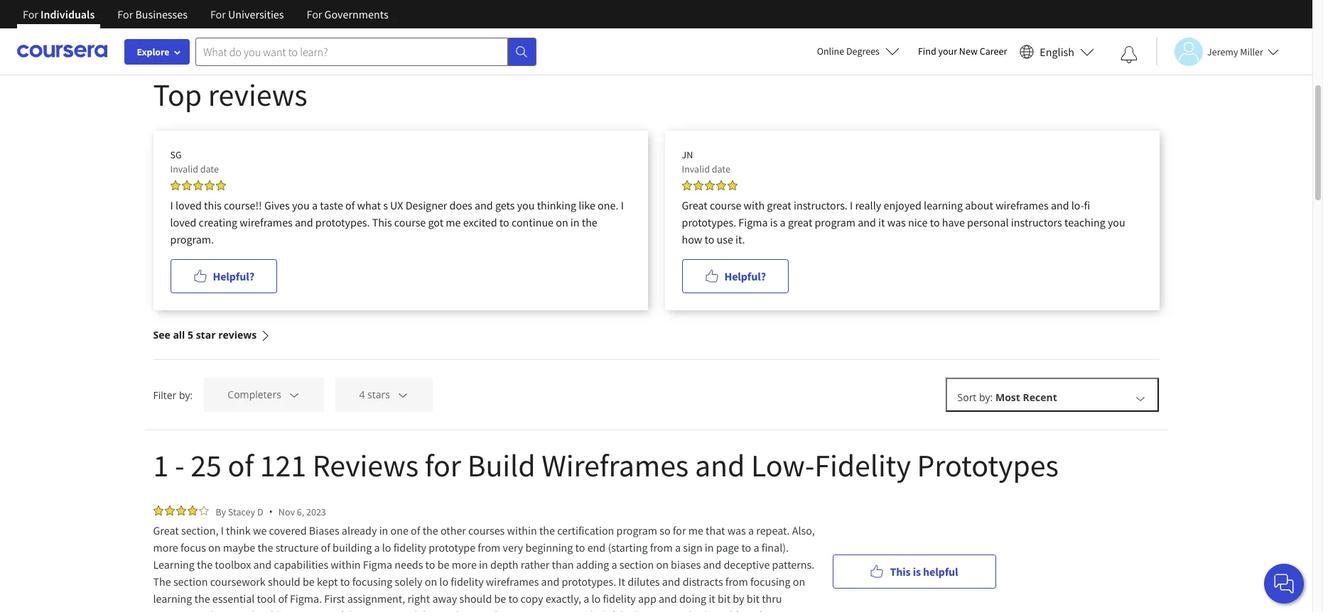 Task type: locate. For each thing, give the bounding box(es) containing it.
0 horizontal spatial it
[[709, 592, 715, 606]]

dilutes
[[628, 575, 660, 589]]

assignment,
[[347, 592, 405, 606]]

0 vertical spatial one
[[391, 524, 409, 538]]

1 horizontal spatial focusing
[[750, 575, 791, 589]]

entry-
[[878, 8, 905, 21]]

of right taste
[[345, 198, 355, 212]]

from up depth
[[478, 541, 501, 555]]

1 horizontal spatial invalid
[[682, 163, 710, 176]]

learning up have
[[924, 198, 963, 212]]

1 vertical spatial was
[[727, 524, 746, 538]]

this down s in the top left of the page
[[372, 215, 392, 230]]

1 horizontal spatial helpful?
[[724, 269, 766, 284]]

1 horizontal spatial courses
[[566, 8, 602, 21]]

ux
[[309, 8, 322, 21], [964, 8, 977, 21], [390, 198, 403, 212]]

we down essential
[[231, 609, 245, 613]]

activities that simulate real-world ux design scenarios. learners who complete the seven courses in this certificate program should be equipped to apply for entry-level jobs as ux designers.  by the end of this course, you will be able to:    - develop a goal statement.     - create two types of storyboards: big picture and close-up.     - understand the difference between low-fidelity and high-fidelity design.     - apply the bas ... view all
[[153, 8, 1147, 40]]

helpful? button down 'it.'
[[682, 259, 789, 293]]

for individuals
[[23, 7, 95, 21]]

was for it
[[887, 215, 906, 230]]

chevron down image inside 4 stars 'button'
[[397, 389, 410, 402]]

1 horizontal spatial use
[[717, 232, 733, 247]]

1 vertical spatial that
[[706, 524, 725, 538]]

1 vertical spatial course
[[394, 215, 426, 230]]

lo up helpful. on the bottom of page
[[592, 592, 601, 606]]

was for that
[[727, 524, 746, 538]]

filled star image
[[170, 180, 180, 190], [182, 180, 191, 190], [216, 180, 226, 190], [705, 180, 714, 190], [716, 180, 726, 190], [176, 506, 186, 516], [187, 506, 197, 516]]

4 for from the left
[[307, 7, 322, 21]]

1 horizontal spatial end
[[1062, 8, 1079, 21]]

lo
[[382, 541, 391, 555], [439, 575, 448, 589], [592, 592, 601, 606]]

2 horizontal spatial wireframes
[[996, 198, 1049, 212]]

1 vertical spatial by
[[216, 506, 226, 518]]

1 vertical spatial use
[[282, 609, 299, 613]]

great inside great course with great instructors. i really enjoyed learning about wireframes and lo-fi prototypes. figma is a great program and it was nice to have personal instructors teaching you how to use it.
[[682, 198, 708, 212]]

jeremy miller button
[[1156, 37, 1279, 66]]

in right "already"
[[379, 524, 388, 538]]

courses up "very"
[[468, 524, 505, 538]]

courses up 'picture'
[[566, 8, 602, 21]]

1 horizontal spatial this
[[616, 8, 633, 21]]

great right with
[[767, 198, 791, 212]]

1 horizontal spatial is
[[770, 215, 778, 230]]

0 vertical spatial this
[[372, 215, 392, 230]]

on right focus
[[208, 541, 221, 555]]

in up close-
[[605, 8, 614, 21]]

this up all
[[1094, 8, 1111, 21]]

is inside this is helpful button
[[913, 565, 921, 579]]

0 vertical spatial section
[[619, 558, 654, 572]]

apply
[[993, 26, 1019, 39]]

was down enjoyed
[[887, 215, 906, 230]]

1 vertical spatial more
[[452, 558, 477, 572]]

understand
[[653, 26, 708, 39]]

1 helpful? button from the left
[[170, 259, 277, 293]]

distracts
[[683, 575, 723, 589]]

this down app at the left of the page
[[629, 609, 649, 613]]

for for individuals
[[23, 7, 38, 21]]

a inside activities that simulate real-world ux design scenarios. learners who complete the seven courses in this certificate program should be equipped to apply for entry-level jobs as ux designers.  by the end of this course, you will be able to:    - develop a goal statement.     - create two types of storyboards: big picture and close-up.     - understand the difference between low-fidelity and high-fidelity design.     - apply the bas ... view all
[[288, 26, 294, 39]]

focusing
[[352, 575, 393, 589], [750, 575, 791, 589]]

1 horizontal spatial program
[[684, 8, 724, 21]]

figma inside great section, i think we covered biases already in one of the other courses within the certification program so for me that was a repeat. also, more focus on maybe the structure of building a lo fidelity prototype from very beginning to end (starting from a sign in page to a final). learning the toolbox and capabilities within figma needs to be more in depth rather than adding a section on biases and deceptive patterns. the section coursework should be kept to focusing solely on lo fidelity wireframes and prototypes. it dilutes and distracts from focusing on learning the essential tool of figma. first assignment, right away should be to copy exactly, a lo fidelity app and doing it bit by bit thru instruction then we should use our portfolio project and do another. replication projects are helpful. this one is a bit broad for a first
[[363, 558, 392, 572]]

(starting
[[608, 541, 648, 555]]

broad
[[704, 609, 733, 613]]

i up program.
[[170, 198, 173, 212]]

by right star image
[[216, 506, 226, 518]]

loved up creating
[[175, 198, 202, 212]]

0 horizontal spatial focusing
[[352, 575, 393, 589]]

chevron down image inside completers button
[[288, 389, 301, 402]]

0 vertical spatial that
[[196, 8, 215, 21]]

2 date from the left
[[712, 163, 730, 176]]

0 horizontal spatial learning
[[153, 592, 192, 606]]

needs
[[395, 558, 423, 572]]

1 vertical spatial great
[[153, 524, 179, 538]]

section down 'learning'
[[173, 575, 208, 589]]

it down really
[[878, 215, 885, 230]]

0 vertical spatial reviews
[[208, 75, 307, 114]]

1 horizontal spatial section
[[619, 558, 654, 572]]

i loved this course!! gives you a taste of what s ux designer does and gets you thinking like one. i loved creating wireframes and prototypes. this course got me excited to continue on in the program.
[[170, 198, 624, 247]]

1 horizontal spatial by
[[1030, 8, 1041, 21]]

repeat.
[[756, 524, 790, 538]]

0 vertical spatial great
[[682, 198, 708, 212]]

our
[[301, 609, 317, 613]]

to right how
[[705, 232, 714, 247]]

prototypes. inside great course with great instructors. i really enjoyed learning about wireframes and lo-fi prototypes. figma is a great program and it was nice to have personal instructors teaching you how to use it.
[[682, 215, 736, 230]]

on down patterns.
[[793, 575, 805, 589]]

excited
[[463, 215, 497, 230]]

1 vertical spatial section
[[173, 575, 208, 589]]

0 vertical spatial me
[[446, 215, 461, 230]]

that up page
[[706, 524, 725, 538]]

was inside great section, i think we covered biases already in one of the other courses within the certification program so for me that was a repeat. also, more focus on maybe the structure of building a lo fidelity prototype from very beginning to end (starting from a sign in page to a final). learning the toolbox and capabilities within figma needs to be more in depth rather than adding a section on biases and deceptive patterns. the section coursework should be kept to focusing solely on lo fidelity wireframes and prototypes. it dilutes and distracts from focusing on learning the essential tool of figma. first assignment, right away should be to copy exactly, a lo fidelity app and doing it bit by bit thru instruction then we should use our portfolio project and do another. replication projects are helpful. this one is a bit broad for a first
[[727, 524, 746, 538]]

great
[[767, 198, 791, 212], [788, 215, 812, 230]]

jn
[[682, 149, 693, 161]]

really
[[855, 198, 881, 212]]

date inside sg invalid date
[[200, 163, 219, 176]]

0 horizontal spatial this
[[372, 215, 392, 230]]

1 horizontal spatial ux
[[390, 198, 403, 212]]

think
[[226, 524, 251, 538]]

courses inside great section, i think we covered biases already in one of the other courses within the certification program so for me that was a repeat. also, more focus on maybe the structure of building a lo fidelity prototype from very beginning to end (starting from a sign in page to a final). learning the toolbox and capabilities within figma needs to be more in depth rather than adding a section on biases and deceptive patterns. the section coursework should be kept to focusing solely on lo fidelity wireframes and prototypes. it dilutes and distracts from focusing on learning the essential tool of figma. first assignment, right away should be to copy exactly, a lo fidelity app and doing it bit by bit thru instruction then we should use our portfolio project and do another. replication projects are helpful. this one is a bit broad for a first
[[468, 524, 505, 538]]

1 horizontal spatial this
[[629, 609, 649, 613]]

essential
[[212, 592, 255, 606]]

by: right "sort"
[[979, 391, 993, 404]]

1 horizontal spatial learning
[[924, 198, 963, 212]]

0 vertical spatial figma
[[739, 215, 768, 230]]

0 horizontal spatial chevron down image
[[288, 389, 301, 402]]

0 horizontal spatial that
[[196, 8, 215, 21]]

invalid inside sg invalid date
[[170, 163, 198, 176]]

great left section,
[[153, 524, 179, 538]]

reviews right star
[[218, 328, 257, 342]]

you
[[153, 26, 170, 39], [292, 198, 310, 212], [517, 198, 535, 212], [1108, 215, 1125, 230]]

of up needs
[[411, 524, 420, 538]]

3 for from the left
[[210, 7, 226, 21]]

by: for filter
[[179, 388, 193, 402]]

invalid inside jn invalid date
[[682, 163, 710, 176]]

1 horizontal spatial me
[[688, 524, 703, 538]]

for up goal
[[307, 7, 322, 21]]

1 vertical spatial wireframes
[[240, 215, 293, 230]]

0 horizontal spatial was
[[727, 524, 746, 538]]

on down the thinking
[[556, 215, 568, 230]]

reviews inside button
[[218, 328, 257, 342]]

course down designer
[[394, 215, 426, 230]]

use inside great course with great instructors. i really enjoyed learning about wireframes and lo-fi prototypes. figma is a great program and it was nice to have personal instructors teaching you how to use it.
[[717, 232, 733, 247]]

and
[[582, 26, 600, 39], [874, 26, 891, 39], [475, 198, 493, 212], [1051, 198, 1069, 212], [295, 215, 313, 230], [858, 215, 876, 230], [695, 446, 745, 485], [253, 558, 272, 572], [703, 558, 721, 572], [541, 575, 559, 589], [662, 575, 680, 589], [659, 592, 677, 606], [399, 609, 417, 613]]

2 horizontal spatial bit
[[747, 592, 760, 606]]

0 horizontal spatial is
[[671, 609, 679, 613]]

from up by
[[725, 575, 748, 589]]

bit up broad
[[718, 592, 731, 606]]

invalid for great
[[682, 163, 710, 176]]

in
[[605, 8, 614, 21], [570, 215, 580, 230], [379, 524, 388, 538], [705, 541, 714, 555], [479, 558, 488, 572]]

for businesses
[[117, 7, 188, 21]]

lo right building
[[382, 541, 391, 555]]

to down certification
[[575, 541, 585, 555]]

for left individuals
[[23, 7, 38, 21]]

most
[[995, 391, 1020, 404]]

should
[[727, 8, 758, 21], [268, 575, 300, 589], [459, 592, 492, 606], [247, 609, 280, 613]]

doing
[[679, 592, 706, 606]]

on left biases
[[656, 558, 669, 572]]

helpful? button for great course with great instructors. i really enjoyed learning about wireframes and lo-fi prototypes. figma is a great program and it was nice to have personal instructors teaching you how to use it.
[[682, 259, 789, 293]]

was
[[887, 215, 906, 230], [727, 524, 746, 538]]

date for course
[[712, 163, 730, 176]]

you right teaching
[[1108, 215, 1125, 230]]

- left apply
[[987, 26, 990, 39]]

filled star image
[[193, 180, 203, 190], [204, 180, 214, 190], [682, 180, 692, 190], [693, 180, 703, 190], [727, 180, 737, 190], [153, 506, 163, 516], [164, 506, 174, 516]]

building
[[333, 541, 372, 555]]

view all button
[[1067, 22, 1120, 42]]

focus
[[180, 541, 206, 555]]

enjoyed
[[884, 198, 922, 212]]

is
[[770, 215, 778, 230], [913, 565, 921, 579], [671, 609, 679, 613]]

with
[[744, 198, 765, 212]]

1 horizontal spatial within
[[507, 524, 537, 538]]

more
[[153, 541, 178, 555], [452, 558, 477, 572]]

should up another.
[[459, 592, 492, 606]]

2 horizontal spatial this
[[890, 565, 911, 579]]

me inside the i loved this course!! gives you a taste of what s ux designer does and gets you thinking like one. i loved creating wireframes and prototypes. this course got me excited to continue on in the program.
[[446, 215, 461, 230]]

was up page
[[727, 524, 746, 538]]

do
[[420, 609, 432, 613]]

2 invalid from the left
[[682, 163, 710, 176]]

chevron down image right stars
[[397, 389, 410, 402]]

this up creating
[[204, 198, 222, 212]]

like
[[579, 198, 595, 212]]

1 vertical spatial we
[[231, 609, 245, 613]]

date inside jn invalid date
[[712, 163, 730, 176]]

ux inside the i loved this course!! gives you a taste of what s ux designer does and gets you thinking like one. i loved creating wireframes and prototypes. this course got me excited to continue on in the program.
[[390, 198, 403, 212]]

career
[[980, 45, 1007, 58]]

4 stars button
[[336, 378, 433, 412]]

0 horizontal spatial end
[[587, 541, 606, 555]]

d
[[257, 506, 263, 518]]

it inside great section, i think we covered biases already in one of the other courses within the certification program so for me that was a repeat. also, more focus on maybe the structure of building a lo fidelity prototype from very beginning to end (starting from a sign in page to a final). learning the toolbox and capabilities within figma needs to be more in depth rather than adding a section on biases and deceptive patterns. the section coursework should be kept to focusing solely on lo fidelity wireframes and prototypes. it dilutes and distracts from focusing on learning the essential tool of figma. first assignment, right away should be to copy exactly, a lo fidelity app and doing it bit by bit thru instruction then we should use our portfolio project and do another. replication projects are helpful. this one is a bit broad for a first
[[709, 592, 715, 606]]

should up difference
[[727, 8, 758, 21]]

great inside great section, i think we covered biases already in one of the other courses within the certification program so for me that was a repeat. also, more focus on maybe the structure of building a lo fidelity prototype from very beginning to end (starting from a sign in page to a final). learning the toolbox and capabilities within figma needs to be more in depth rather than adding a section on biases and deceptive patterns. the section coursework should be kept to focusing solely on lo fidelity wireframes and prototypes. it dilutes and distracts from focusing on learning the essential tool of figma. first assignment, right away should be to copy exactly, a lo fidelity app and doing it bit by bit thru instruction then we should use our portfolio project and do another. replication projects are helpful. this one is a bit broad for a first
[[153, 524, 179, 538]]

thinking
[[537, 198, 576, 212]]

page
[[716, 541, 739, 555]]

to up deceptive
[[741, 541, 751, 555]]

wireframes down depth
[[486, 575, 539, 589]]

filter by:
[[153, 388, 193, 402]]

recent
[[1023, 391, 1057, 404]]

course inside the i loved this course!! gives you a taste of what s ux designer does and gets you thinking like one. i loved creating wireframes and prototypes. this course got me excited to continue on in the program.
[[394, 215, 426, 230]]

2 vertical spatial lo
[[592, 592, 601, 606]]

by:
[[179, 388, 193, 402], [979, 391, 993, 404]]

to right nice
[[930, 215, 940, 230]]

wireframes
[[542, 446, 689, 485]]

2 for from the left
[[117, 7, 133, 21]]

course
[[710, 198, 741, 212], [394, 215, 426, 230]]

wireframes down gives
[[240, 215, 293, 230]]

you inside great course with great instructors. i really enjoyed learning about wireframes and lo-fi prototypes. figma is a great program and it was nice to have personal instructors teaching you how to use it.
[[1108, 215, 1125, 230]]

1 horizontal spatial one
[[651, 609, 669, 613]]

0 horizontal spatial program
[[616, 524, 657, 538]]

that inside activities that simulate real-world ux design scenarios. learners who complete the seven courses in this certificate program should be equipped to apply for entry-level jobs as ux designers.  by the end of this course, you will be able to:    - develop a goal statement.     - create two types of storyboards: big picture and close-up.     - understand the difference between low-fidelity and high-fidelity design.     - apply the bas ... view all
[[196, 8, 215, 21]]

by inside activities that simulate real-world ux design scenarios. learners who complete the seven courses in this certificate program should be equipped to apply for entry-level jobs as ux designers.  by the end of this course, you will be able to:    - develop a goal statement.     - create two types of storyboards: big picture and close-up.     - understand the difference between low-fidelity and high-fidelity design.     - apply the bas ... view all
[[1030, 8, 1041, 21]]

1 chevron down image from the left
[[288, 389, 301, 402]]

0 vertical spatial course
[[710, 198, 741, 212]]

very
[[503, 541, 523, 555]]

adding
[[576, 558, 609, 572]]

1 vertical spatial figma
[[363, 558, 392, 572]]

0 horizontal spatial more
[[153, 541, 178, 555]]

4
[[359, 388, 365, 402]]

0 vertical spatial it
[[878, 215, 885, 230]]

0 vertical spatial end
[[1062, 8, 1079, 21]]

right
[[408, 592, 430, 606]]

is inside great course with great instructors. i really enjoyed learning about wireframes and lo-fi prototypes. figma is a great program and it was nice to have personal instructors teaching you how to use it.
[[770, 215, 778, 230]]

the down focus
[[197, 558, 213, 572]]

star
[[196, 328, 216, 342]]

ux right as
[[964, 8, 977, 21]]

the right maybe
[[258, 541, 273, 555]]

1 vertical spatial lo
[[439, 575, 448, 589]]

0 horizontal spatial me
[[446, 215, 461, 230]]

me
[[446, 215, 461, 230], [688, 524, 703, 538]]

helpful?
[[213, 269, 254, 284], [724, 269, 766, 284]]

0 horizontal spatial prototypes.
[[315, 215, 370, 230]]

0 vertical spatial wireframes
[[996, 198, 1049, 212]]

sg
[[170, 149, 182, 161]]

coursera image
[[17, 40, 107, 63]]

to inside activities that simulate real-world ux design scenarios. learners who complete the seven courses in this certificate program should be equipped to apply for entry-level jobs as ux designers.  by the end of this course, you will be able to:    - develop a goal statement.     - create two types of storyboards: big picture and close-up.     - understand the difference between low-fidelity and high-fidelity design.     - apply the bas ... view all
[[822, 8, 832, 21]]

great for great section, i think we covered biases already in one of the other courses within the certification program so for me that was a repeat. also, more focus on maybe the structure of building a lo fidelity prototype from very beginning to end (starting from a sign in page to a final). learning the toolbox and capabilities within figma needs to be more in depth rather than adding a section on biases and deceptive patterns. the section coursework should be kept to focusing solely on lo fidelity wireframes and prototypes. it dilutes and distracts from focusing on learning the essential tool of figma. first assignment, right away should be to copy exactly, a lo fidelity app and doing it bit by bit thru instruction then we should use our portfolio project and do another. replication projects are helpful. this one is a bit broad for a first
[[153, 524, 179, 538]]

invalid for i
[[170, 163, 198, 176]]

seven
[[537, 8, 564, 21]]

0 vertical spatial learning
[[924, 198, 963, 212]]

0 horizontal spatial date
[[200, 163, 219, 176]]

great down instructors.
[[788, 215, 812, 230]]

0 vertical spatial was
[[887, 215, 906, 230]]

you inside activities that simulate real-world ux design scenarios. learners who complete the seven courses in this certificate program should be equipped to apply for entry-level jobs as ux designers.  by the end of this course, you will be able to:    - develop a goal statement.     - create two types of storyboards: big picture and close-up.     - understand the difference between low-fidelity and high-fidelity design.     - apply the bas ... view all
[[153, 26, 170, 39]]

1 vertical spatial end
[[587, 541, 606, 555]]

program for view
[[684, 8, 724, 21]]

chevron down image
[[288, 389, 301, 402], [397, 389, 410, 402]]

program inside great section, i think we covered biases already in one of the other courses within the certification program so for me that was a repeat. also, more focus on maybe the structure of building a lo fidelity prototype from very beginning to end (starting from a sign in page to a final). learning the toolbox and capabilities within figma needs to be more in depth rather than adding a section on biases and deceptive patterns. the section coursework should be kept to focusing solely on lo fidelity wireframes and prototypes. it dilutes and distracts from focusing on learning the essential tool of figma. first assignment, right away should be to copy exactly, a lo fidelity app and doing it bit by bit thru instruction then we should use our portfolio project and do another. replication projects are helpful. this one is a bit broad for a first
[[616, 524, 657, 538]]

0 horizontal spatial figma
[[363, 558, 392, 572]]

helpful? down 'it.'
[[724, 269, 766, 284]]

1 for from the left
[[23, 7, 38, 21]]

end inside activities that simulate real-world ux design scenarios. learners who complete the seven courses in this certificate program should be equipped to apply for entry-level jobs as ux designers.  by the end of this course, you will be able to:    - develop a goal statement.     - create two types of storyboards: big picture and close-up.     - understand the difference between low-fidelity and high-fidelity design.     - apply the bas ... view all
[[1062, 8, 1079, 21]]

in inside the i loved this course!! gives you a taste of what s ux designer does and gets you thinking like one. i loved creating wireframes and prototypes. this course got me excited to continue on in the program.
[[570, 215, 580, 230]]

1 vertical spatial is
[[913, 565, 921, 579]]

0 vertical spatial courses
[[566, 8, 602, 21]]

this
[[372, 215, 392, 230], [890, 565, 911, 579], [629, 609, 649, 613]]

to up 'low-'
[[822, 8, 832, 21]]

1 vertical spatial courses
[[468, 524, 505, 538]]

1 horizontal spatial figma
[[739, 215, 768, 230]]

1 vertical spatial reviews
[[218, 328, 257, 342]]

online degrees
[[817, 45, 880, 58]]

program
[[684, 8, 724, 21], [815, 215, 856, 230], [616, 524, 657, 538]]

helpful? down program.
[[213, 269, 254, 284]]

apply
[[834, 8, 859, 21]]

date for loved
[[200, 163, 219, 176]]

2 horizontal spatial is
[[913, 565, 921, 579]]

project
[[363, 609, 397, 613]]

we down d
[[253, 524, 267, 538]]

1 date from the left
[[200, 163, 219, 176]]

0 horizontal spatial use
[[282, 609, 299, 613]]

2 chevron down image from the left
[[397, 389, 410, 402]]

1 horizontal spatial lo
[[439, 575, 448, 589]]

within
[[507, 524, 537, 538], [331, 558, 361, 572]]

types
[[430, 26, 455, 39]]

chevron down image right 'completers'
[[288, 389, 301, 402]]

None search field
[[195, 37, 536, 66]]

for for governments
[[307, 7, 322, 21]]

prototypes. down taste
[[315, 215, 370, 230]]

1 invalid from the left
[[170, 163, 198, 176]]

0 horizontal spatial great
[[153, 524, 179, 538]]

this inside great section, i think we covered biases already in one of the other courses within the certification program so for me that was a repeat. also, more focus on maybe the structure of building a lo fidelity prototype from very beginning to end (starting from a sign in page to a final). learning the toolbox and capabilities within figma needs to be more in depth rather than adding a section on biases and deceptive patterns. the section coursework should be kept to focusing solely on lo fidelity wireframes and prototypes. it dilutes and distracts from focusing on learning the essential tool of figma. first assignment, right away should be to copy exactly, a lo fidelity app and doing it bit by bit thru instruction then we should use our portfolio project and do another. replication projects are helpful. this one is a bit broad for a first
[[629, 609, 649, 613]]

by: for sort
[[979, 391, 993, 404]]

0 horizontal spatial one
[[391, 524, 409, 538]]

1 horizontal spatial by:
[[979, 391, 993, 404]]

high-
[[894, 26, 917, 39]]

this left helpful
[[890, 565, 911, 579]]

by up bas
[[1030, 8, 1041, 21]]

0 horizontal spatial invalid
[[170, 163, 198, 176]]

great section, i think we covered biases already in one of the other courses within the certification program so for me that was a repeat. also, more focus on maybe the structure of building a lo fidelity prototype from very beginning to end (starting from a sign in page to a final). learning the toolbox and capabilities within figma needs to be more in depth rather than adding a section on biases and deceptive patterns. the section coursework should be kept to focusing solely on lo fidelity wireframes and prototypes. it dilutes and distracts from focusing on learning the essential tool of figma. first assignment, right away should be to copy exactly, a lo fidelity app and doing it bit by bit thru instruction then we should use our portfolio project and do another. replication projects are helpful. this one is a bit broad for a first
[[153, 524, 817, 613]]

you down businesses
[[153, 26, 170, 39]]

what
[[357, 198, 381, 212]]

1 vertical spatial it
[[709, 592, 715, 606]]

continue
[[512, 215, 554, 230]]

prototypes. down adding
[[562, 575, 616, 589]]

me up sign
[[688, 524, 703, 538]]

bit down "doing"
[[689, 609, 702, 613]]

reviews down develop
[[208, 75, 307, 114]]

program up (starting
[[616, 524, 657, 538]]

view
[[1068, 24, 1096, 40]]

course!!
[[224, 198, 262, 212]]

a inside the i loved this course!! gives you a taste of what s ux designer does and gets you thinking like one. i loved creating wireframes and prototypes. this course got me excited to continue on in the program.
[[312, 198, 318, 212]]

0 vertical spatial is
[[770, 215, 778, 230]]

chat with us image
[[1273, 573, 1295, 595]]

for up the able
[[210, 7, 226, 21]]

within up "very"
[[507, 524, 537, 538]]

2 vertical spatial wireframes
[[486, 575, 539, 589]]

me inside great section, i think we covered biases already in one of the other courses within the certification program so for me that was a repeat. also, more focus on maybe the structure of building a lo fidelity prototype from very beginning to end (starting from a sign in page to a final). learning the toolbox and capabilities within figma needs to be more in depth rather than adding a section on biases and deceptive patterns. the section coursework should be kept to focusing solely on lo fidelity wireframes and prototypes. it dilutes and distracts from focusing on learning the essential tool of figma. first assignment, right away should be to copy exactly, a lo fidelity app and doing it bit by bit thru instruction then we should use our portfolio project and do another. replication projects are helpful. this one is a bit broad for a first
[[688, 524, 703, 538]]

this inside the i loved this course!! gives you a taste of what s ux designer does and gets you thinking like one. i loved creating wireframes and prototypes. this course got me excited to continue on in the program.
[[204, 198, 222, 212]]

2 helpful? button from the left
[[682, 259, 789, 293]]

0 horizontal spatial courses
[[468, 524, 505, 538]]

courses inside activities that simulate real-world ux design scenarios. learners who complete the seven courses in this certificate program should be equipped to apply for entry-level jobs as ux designers.  by the end of this course, you will be able to:    - develop a goal statement.     - create two types of storyboards: big picture and close-up.     - understand the difference between low-fidelity and high-fidelity design.     - apply the bas ... view all
[[566, 8, 602, 21]]

app
[[638, 592, 656, 606]]

program inside activities that simulate real-world ux design scenarios. learners who complete the seven courses in this certificate program should be equipped to apply for entry-level jobs as ux designers.  by the end of this course, you will be able to:    - develop a goal statement.     - create two types of storyboards: big picture and close-up.     - understand the difference between low-fidelity and high-fidelity design.     - apply the bas ... view all
[[684, 8, 724, 21]]

0 horizontal spatial by:
[[179, 388, 193, 402]]

chevron down image for 4 stars
[[397, 389, 410, 402]]

2 vertical spatial is
[[671, 609, 679, 613]]

0 horizontal spatial helpful?
[[213, 269, 254, 284]]

bit
[[718, 592, 731, 606], [747, 592, 760, 606], [689, 609, 702, 613]]

loved up program.
[[170, 215, 196, 230]]

2 focusing from the left
[[750, 575, 791, 589]]

0 vertical spatial program
[[684, 8, 724, 21]]

2 horizontal spatial from
[[725, 575, 748, 589]]

prototype
[[429, 541, 475, 555]]

helpful? for this
[[213, 269, 254, 284]]

end up adding
[[587, 541, 606, 555]]

banner navigation
[[11, 0, 400, 39]]

0 vertical spatial lo
[[382, 541, 391, 555]]

it up broad
[[709, 592, 715, 606]]

i left really
[[850, 198, 853, 212]]

- right up.
[[647, 26, 650, 39]]

course inside great course with great instructors. i really enjoyed learning about wireframes and lo-fi prototypes. figma is a great program and it was nice to have personal instructors teaching you how to use it.
[[710, 198, 741, 212]]

learning up instruction at the left bottom of the page
[[153, 592, 192, 606]]

ux right s in the top left of the page
[[390, 198, 403, 212]]

0 horizontal spatial course
[[394, 215, 426, 230]]

one down app at the left of the page
[[651, 609, 669, 613]]

for for businesses
[[117, 7, 133, 21]]

maybe
[[223, 541, 255, 555]]

1 helpful? from the left
[[213, 269, 254, 284]]

in down like
[[570, 215, 580, 230]]

designer
[[406, 198, 447, 212]]

2 helpful? from the left
[[724, 269, 766, 284]]

2 horizontal spatial prototypes.
[[682, 215, 736, 230]]

helpful
[[923, 565, 958, 579]]

more up 'learning'
[[153, 541, 178, 555]]

already
[[342, 524, 377, 538]]

2 vertical spatial program
[[616, 524, 657, 538]]

1 horizontal spatial wireframes
[[486, 575, 539, 589]]

as
[[951, 8, 961, 21]]

1 horizontal spatial prototypes.
[[562, 575, 616, 589]]

from down so
[[650, 541, 673, 555]]

section up dilutes
[[619, 558, 654, 572]]

was inside great course with great instructors. i really enjoyed learning about wireframes and lo-fi prototypes. figma is a great program and it was nice to have personal instructors teaching you how to use it.
[[887, 215, 906, 230]]

0 horizontal spatial lo
[[382, 541, 391, 555]]

courses
[[566, 8, 602, 21], [468, 524, 505, 538]]



Task type: describe. For each thing, give the bounding box(es) containing it.
for governments
[[307, 7, 388, 21]]

to right needs
[[425, 558, 435, 572]]

projects
[[532, 609, 571, 613]]

develop
[[248, 26, 286, 39]]

see all 5 star reviews
[[153, 328, 257, 342]]

should inside activities that simulate real-world ux design scenarios. learners who complete the seven courses in this certificate program should be equipped to apply for entry-level jobs as ux designers.  by the end of this course, you will be able to:    - develop a goal statement.     - create two types of storyboards: big picture and close-up.     - understand the difference between low-fidelity and high-fidelity design.     - apply the bas ... view all
[[727, 8, 758, 21]]

jn invalid date
[[682, 149, 730, 176]]

to up replication
[[508, 592, 518, 606]]

1 horizontal spatial we
[[253, 524, 267, 538]]

fidelity up helpful. on the bottom of page
[[603, 592, 636, 606]]

of up view
[[1082, 8, 1091, 21]]

also,
[[792, 524, 815, 538]]

tool
[[257, 592, 276, 606]]

- right 1
[[175, 446, 184, 485]]

sort by: most recent
[[957, 391, 1057, 404]]

be up difference
[[761, 8, 773, 21]]

0 horizontal spatial ux
[[309, 8, 322, 21]]

section,
[[181, 524, 218, 538]]

will
[[173, 26, 188, 39]]

reviews
[[312, 446, 419, 485]]

depth
[[490, 558, 518, 572]]

the left other on the bottom left
[[423, 524, 438, 538]]

low-
[[821, 26, 840, 39]]

- left create at the left of the page
[[371, 26, 374, 39]]

for right so
[[673, 524, 686, 538]]

- right to:
[[242, 26, 245, 39]]

see
[[153, 328, 170, 342]]

prototypes. inside great section, i think we covered biases already in one of the other courses within the certification program so for me that was a repeat. also, more focus on maybe the structure of building a lo fidelity prototype from very beginning to end (starting from a sign in page to a final). learning the toolbox and capabilities within figma needs to be more in depth rather than adding a section on biases and deceptive patterns. the section coursework should be kept to focusing solely on lo fidelity wireframes and prototypes. it dilutes and distracts from focusing on learning the essential tool of figma. first assignment, right away should be to copy exactly, a lo fidelity app and doing it bit by bit thru instruction then we should use our portfolio project and do another. replication projects are helpful. this one is a bit broad for a first
[[562, 575, 616, 589]]

of right 25
[[228, 446, 254, 485]]

fidelity up away
[[451, 575, 484, 589]]

nice
[[908, 215, 928, 230]]

all
[[1099, 24, 1120, 40]]

prototypes
[[917, 446, 1059, 485]]

fidelity down apply
[[840, 26, 871, 39]]

portfolio
[[319, 609, 361, 613]]

wireframes inside the i loved this course!! gives you a taste of what s ux designer does and gets you thinking like one. i loved creating wireframes and prototypes. this course got me excited to continue on in the program.
[[240, 215, 293, 230]]

0 vertical spatial more
[[153, 541, 178, 555]]

0 horizontal spatial bit
[[689, 609, 702, 613]]

program.
[[170, 232, 214, 247]]

the up then
[[194, 592, 210, 606]]

the left bas
[[1021, 26, 1036, 39]]

design.
[[951, 26, 984, 39]]

the left difference
[[710, 26, 726, 39]]

in inside activities that simulate real-world ux design scenarios. learners who complete the seven courses in this certificate program should be equipped to apply for entry-level jobs as ux designers.  by the end of this course, you will be able to:    - develop a goal statement.     - create two types of storyboards: big picture and close-up.     - understand the difference between low-fidelity and high-fidelity design.     - apply the bas ... view all
[[605, 8, 614, 21]]

fi
[[1084, 198, 1090, 212]]

you right gives
[[292, 198, 310, 212]]

1 vertical spatial loved
[[170, 215, 196, 230]]

learners
[[407, 8, 448, 21]]

coursework
[[210, 575, 266, 589]]

who
[[451, 8, 471, 21]]

toolbox
[[215, 558, 251, 572]]

0 vertical spatial loved
[[175, 198, 202, 212]]

in left depth
[[479, 558, 488, 572]]

0 horizontal spatial section
[[173, 575, 208, 589]]

wireframes inside great section, i think we covered biases already in one of the other courses within the certification program so for me that was a repeat. also, more focus on maybe the structure of building a lo fidelity prototype from very beginning to end (starting from a sign in page to a final). learning the toolbox and capabilities within figma needs to be more in depth rather than adding a section on biases and deceptive patterns. the section coursework should be kept to focusing solely on lo fidelity wireframes and prototypes. it dilutes and distracts from focusing on learning the essential tool of figma. first assignment, right away should be to copy exactly, a lo fidelity app and doing it bit by bit thru instruction then we should use our portfolio project and do another. replication projects are helpful. this one is a bit broad for a first
[[486, 575, 539, 589]]

patterns.
[[772, 558, 815, 572]]

a inside great course with great instructors. i really enjoyed learning about wireframes and lo-fi prototypes. figma is a great program and it was nice to have personal instructors teaching you how to use it.
[[780, 215, 786, 230]]

stacey
[[228, 506, 255, 518]]

this is helpful
[[890, 565, 958, 579]]

it inside great course with great instructors. i really enjoyed learning about wireframes and lo-fi prototypes. figma is a great program and it was nice to have personal instructors teaching you how to use it.
[[878, 215, 885, 230]]

miller
[[1240, 45, 1263, 58]]

helpful? button for i loved this course!! gives you a taste of what s ux designer does and gets you thinking like one. i loved creating wireframes and prototypes. this course got me excited to continue on in the program.
[[170, 259, 277, 293]]

chevron down image
[[1134, 392, 1147, 405]]

for inside activities that simulate real-world ux design scenarios. learners who complete the seven courses in this certificate program should be equipped to apply for entry-level jobs as ux designers.  by the end of this course, you will be able to:    - develop a goal statement.     - create two types of storyboards: big picture and close-up.     - understand the difference between low-fidelity and high-fidelity design.     - apply the bas ... view all
[[862, 8, 875, 21]]

prototypes. inside the i loved this course!! gives you a taste of what s ux designer does and gets you thinking like one. i loved creating wireframes and prototypes. this course got me excited to continue on in the program.
[[315, 215, 370, 230]]

2 horizontal spatial this
[[1094, 8, 1111, 21]]

0 horizontal spatial we
[[231, 609, 245, 613]]

biases
[[309, 524, 339, 538]]

should down capabilities
[[268, 575, 300, 589]]

replication
[[476, 609, 530, 613]]

gives
[[264, 198, 290, 212]]

fidelity up needs
[[393, 541, 426, 555]]

that inside great section, i think we covered biases already in one of the other courses within the certification program so for me that was a repeat. also, more focus on maybe the structure of building a lo fidelity prototype from very beginning to end (starting from a sign in page to a final). learning the toolbox and capabilities within figma needs to be more in depth rather than adding a section on biases and deceptive patterns. the section coursework should be kept to focusing solely on lo fidelity wireframes and prototypes. it dilutes and distracts from focusing on learning the essential tool of figma. first assignment, right away should be to copy exactly, a lo fidelity app and doing it bit by bit thru instruction then we should use our portfolio project and do another. replication projects are helpful. this one is a bit broad for a first
[[706, 524, 725, 538]]

1 - 25 of 121 reviews for build wireframes and low-fidelity prototypes
[[153, 446, 1059, 485]]

0 horizontal spatial within
[[331, 558, 361, 572]]

final).
[[762, 541, 789, 555]]

1 focusing from the left
[[352, 575, 393, 589]]

0 vertical spatial great
[[767, 198, 791, 212]]

on inside the i loved this course!! gives you a taste of what s ux designer does and gets you thinking like one. i loved creating wireframes and prototypes. this course got me excited to continue on in the program.
[[556, 215, 568, 230]]

2 horizontal spatial lo
[[592, 592, 601, 606]]

low-
[[751, 446, 815, 485]]

for for universities
[[210, 7, 226, 21]]

courses for view
[[566, 8, 602, 21]]

by stacey d • nov 6, 2023
[[216, 505, 326, 519]]

star image
[[199, 506, 209, 516]]

than
[[552, 558, 574, 572]]

show notifications image
[[1121, 46, 1138, 63]]

the up beginning
[[539, 524, 555, 538]]

structure
[[275, 541, 319, 555]]

...
[[1055, 26, 1064, 39]]

use inside great section, i think we covered biases already in one of the other courses within the certification program so for me that was a repeat. also, more focus on maybe the structure of building a lo fidelity prototype from very beginning to end (starting from a sign in page to a final). learning the toolbox and capabilities within figma needs to be more in depth rather than adding a section on biases and deceptive patterns. the section coursework should be kept to focusing solely on lo fidelity wireframes and prototypes. it dilutes and distracts from focusing on learning the essential tool of figma. first assignment, right away should be to copy exactly, a lo fidelity app and doing it bit by bit thru instruction then we should use our portfolio project and do another. replication projects are helpful. this one is a bit broad for a first
[[282, 609, 299, 613]]

learning inside great course with great instructors. i really enjoyed learning about wireframes and lo-fi prototypes. figma is a great program and it was nice to have personal instructors teaching you how to use it.
[[924, 198, 963, 212]]

capabilities
[[274, 558, 328, 572]]

the inside the i loved this course!! gives you a taste of what s ux designer does and gets you thinking like one. i loved creating wireframes and prototypes. this course got me excited to continue on in the program.
[[582, 215, 597, 230]]

english button
[[1014, 28, 1100, 75]]

in right sign
[[705, 541, 714, 555]]

jeremy
[[1207, 45, 1238, 58]]

you up continue
[[517, 198, 535, 212]]

simulate
[[217, 8, 257, 21]]

be down prototype
[[437, 558, 449, 572]]

on up right
[[425, 575, 437, 589]]

fidelity
[[815, 446, 911, 485]]

i right one.
[[621, 198, 624, 212]]

this inside the i loved this course!! gives you a taste of what s ux designer does and gets you thinking like one. i loved creating wireframes and prototypes. this course got me excited to continue on in the program.
[[372, 215, 392, 230]]

it
[[618, 575, 625, 589]]

bas
[[1039, 26, 1055, 39]]

find your new career
[[918, 45, 1007, 58]]

universities
[[228, 7, 284, 21]]

great for great course with great instructors. i really enjoyed learning about wireframes and lo-fi prototypes. figma is a great program and it was nice to have personal instructors teaching you how to use it.
[[682, 198, 708, 212]]

governments
[[324, 7, 388, 21]]

is inside great section, i think we covered biases already in one of the other courses within the certification program so for me that was a repeat. also, more focus on maybe the structure of building a lo fidelity prototype from very beginning to end (starting from a sign in page to a final). learning the toolbox and capabilities within figma needs to be more in depth rather than adding a section on biases and deceptive patterns. the section coursework should be kept to focusing solely on lo fidelity wireframes and prototypes. it dilutes and distracts from focusing on learning the essential tool of figma. first assignment, right away should be to copy exactly, a lo fidelity app and doing it bit by bit thru instruction then we should use our portfolio project and do another. replication projects are helpful. this one is a bit broad for a first
[[671, 609, 679, 613]]

0 horizontal spatial from
[[478, 541, 501, 555]]

then
[[207, 609, 229, 613]]

instructors
[[1011, 215, 1062, 230]]

how
[[682, 232, 702, 247]]

learning inside great section, i think we covered biases already in one of the other courses within the certification program so for me that was a repeat. also, more focus on maybe the structure of building a lo fidelity prototype from very beginning to end (starting from a sign in page to a final). learning the toolbox and capabilities within figma needs to be more in depth rather than adding a section on biases and deceptive patterns. the section coursework should be kept to focusing solely on lo fidelity wireframes and prototypes. it dilutes and distracts from focusing on learning the essential tool of figma. first assignment, right away should be to copy exactly, a lo fidelity app and doing it bit by bit thru instruction then we should use our portfolio project and do another. replication projects are helpful. this one is a bit broad for a first
[[153, 592, 192, 606]]

What do you want to learn? text field
[[195, 37, 508, 66]]

lo-
[[1071, 198, 1084, 212]]

the up big on the left top of page
[[519, 8, 534, 21]]

i inside great section, i think we covered biases already in one of the other courses within the certification program so for me that was a repeat. also, more focus on maybe the structure of building a lo fidelity prototype from very beginning to end (starting from a sign in page to a final). learning the toolbox and capabilities within figma needs to be more in depth rather than adding a section on biases and deceptive patterns. the section coursework should be kept to focusing solely on lo fidelity wireframes and prototypes. it dilutes and distracts from focusing on learning the essential tool of figma. first assignment, right away should be to copy exactly, a lo fidelity app and doing it bit by bit thru instruction then we should use our portfolio project and do another. replication projects are helpful. this one is a bit broad for a first
[[221, 524, 224, 538]]

1 vertical spatial great
[[788, 215, 812, 230]]

i inside great course with great instructors. i really enjoyed learning about wireframes and lo-fi prototypes. figma is a great program and it was nice to have personal instructors teaching you how to use it.
[[850, 198, 853, 212]]

difference
[[728, 26, 775, 39]]

world
[[280, 8, 307, 21]]

instruction
[[153, 609, 205, 613]]

about
[[965, 198, 993, 212]]

of down the who
[[457, 26, 467, 39]]

rather
[[521, 558, 550, 572]]

be up replication
[[494, 592, 506, 606]]

does
[[450, 198, 472, 212]]

1 horizontal spatial from
[[650, 541, 673, 555]]

fidelity down jobs
[[917, 26, 949, 39]]

for down by
[[735, 609, 748, 613]]

equipped
[[775, 8, 819, 21]]

program inside great course with great instructors. i really enjoyed learning about wireframes and lo-fi prototypes. figma is a great program and it was nice to have personal instructors teaching you how to use it.
[[815, 215, 856, 230]]

helpful.
[[590, 609, 627, 613]]

this inside button
[[890, 565, 911, 579]]

helpful? for with
[[724, 269, 766, 284]]

2 horizontal spatial ux
[[964, 8, 977, 21]]

instructors.
[[794, 198, 848, 212]]

statement.
[[319, 26, 369, 39]]

online
[[817, 45, 844, 58]]

the up bas
[[1044, 8, 1059, 21]]

121
[[260, 446, 306, 485]]

to right kept at bottom left
[[340, 575, 350, 589]]

have
[[942, 215, 965, 230]]

1 horizontal spatial more
[[452, 558, 477, 572]]

of inside the i loved this course!! gives you a taste of what s ux designer does and gets you thinking like one. i loved creating wireframes and prototypes. this course got me excited to continue on in the program.
[[345, 198, 355, 212]]

chevron down image for completers
[[288, 389, 301, 402]]

to inside the i loved this course!! gives you a taste of what s ux designer does and gets you thinking like one. i loved creating wireframes and prototypes. this course got me excited to continue on in the program.
[[499, 215, 509, 230]]

copy
[[521, 592, 543, 606]]

individuals
[[41, 7, 95, 21]]

to:
[[227, 26, 239, 39]]

the
[[153, 575, 171, 589]]

kept
[[317, 575, 338, 589]]

figma inside great course with great instructors. i really enjoyed learning about wireframes and lo-fi prototypes. figma is a great program and it was nice to have personal instructors teaching you how to use it.
[[739, 215, 768, 230]]

online degrees button
[[806, 36, 911, 67]]

covered
[[269, 524, 307, 538]]

wireframes inside great course with great instructors. i really enjoyed learning about wireframes and lo-fi prototypes. figma is a great program and it was nice to have personal instructors teaching you how to use it.
[[996, 198, 1049, 212]]

end inside great section, i think we covered biases already in one of the other courses within the certification program so for me that was a repeat. also, more focus on maybe the structure of building a lo fidelity prototype from very beginning to end (starting from a sign in page to a final). learning the toolbox and capabilities within figma needs to be more in depth rather than adding a section on biases and deceptive patterns. the section coursework should be kept to focusing solely on lo fidelity wireframes and prototypes. it dilutes and distracts from focusing on learning the essential tool of figma. first assignment, right away should be to copy exactly, a lo fidelity app and doing it bit by bit thru instruction then we should use our portfolio project and do another. replication projects are helpful. this one is a bit broad for a first
[[587, 541, 606, 555]]

by inside by stacey d • nov 6, 2023
[[216, 506, 226, 518]]

of right tool
[[278, 592, 288, 606]]

of down biases
[[321, 541, 330, 555]]

be right will
[[191, 26, 202, 39]]

be up figma.
[[303, 575, 315, 589]]

two
[[410, 26, 427, 39]]

for left build
[[425, 446, 461, 485]]

4 stars
[[359, 388, 390, 402]]

learning
[[153, 558, 195, 572]]

0 vertical spatial within
[[507, 524, 537, 538]]

for universities
[[210, 7, 284, 21]]

program for deceptive
[[616, 524, 657, 538]]

should down tool
[[247, 609, 280, 613]]

courses for deceptive
[[468, 524, 505, 538]]

1 horizontal spatial bit
[[718, 592, 731, 606]]

biases
[[671, 558, 701, 572]]

got
[[428, 215, 443, 230]]



Task type: vqa. For each thing, say whether or not it's contained in the screenshot.
really
yes



